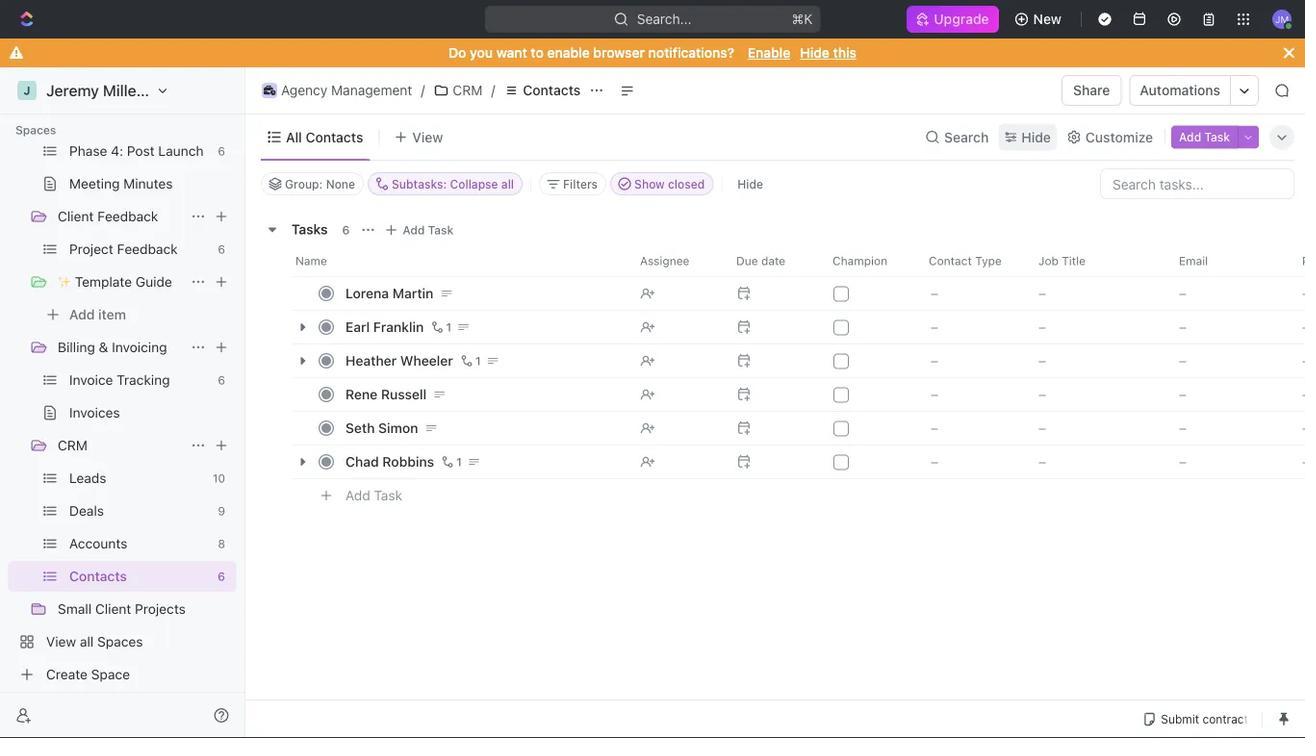 Task type: vqa. For each thing, say whether or not it's contained in the screenshot.


Task type: describe. For each thing, give the bounding box(es) containing it.
new
[[1033, 11, 1062, 27]]

chad
[[346, 454, 379, 470]]

✨ template guide link
[[58, 267, 183, 297]]

contacts inside tree
[[69, 568, 127, 584]]

accounts
[[69, 536, 127, 552]]

contact type button
[[917, 245, 1027, 276]]

space
[[91, 667, 130, 683]]

seth
[[346, 420, 375, 436]]

notifications?
[[649, 45, 735, 61]]

create space
[[46, 667, 130, 683]]

you
[[470, 45, 493, 61]]

crm inside tree
[[58, 438, 88, 453]]

russell
[[381, 386, 427, 402]]

name
[[296, 254, 327, 268]]

leads
[[69, 470, 106, 486]]

launch
[[158, 143, 204, 159]]

✨ template guide
[[58, 274, 172, 290]]

rene russell
[[346, 386, 427, 402]]

job title
[[1039, 254, 1086, 268]]

meeting minutes link
[[69, 168, 233, 199]]

0 vertical spatial crm
[[453, 82, 483, 98]]

small
[[58, 601, 92, 617]]

⌘k
[[792, 11, 813, 27]]

2 – button from the top
[[918, 310, 1027, 345]]

agency management
[[281, 82, 412, 98]]

group:
[[285, 177, 323, 191]]

share
[[1073, 82, 1110, 98]]

add task for add task button to the top
[[1179, 130, 1230, 144]]

deals link
[[69, 496, 210, 527]]

filters
[[563, 177, 598, 191]]

do
[[449, 45, 466, 61]]

tree inside sidebar navigation
[[8, 0, 237, 690]]

project feedback
[[69, 241, 178, 257]]

deals
[[69, 503, 104, 519]]

small client projects link
[[58, 594, 233, 625]]

1 – button from the top
[[918, 276, 1027, 311]]

show closed button
[[610, 172, 714, 195]]

minutes
[[123, 176, 173, 192]]

email
[[1179, 254, 1208, 268]]

earl
[[346, 319, 370, 335]]

filters button
[[539, 172, 607, 195]]

6 for tracking
[[218, 374, 225, 387]]

1 button for chad robbins
[[438, 452, 465, 472]]

10
[[213, 472, 225, 485]]

browser
[[593, 45, 645, 61]]

want
[[496, 45, 527, 61]]

due date button
[[725, 245, 821, 276]]

billing & invoicing link
[[58, 332, 183, 363]]

0 vertical spatial contacts
[[523, 82, 581, 98]]

1 button for heather wheeler
[[457, 351, 484, 371]]

j
[[23, 84, 30, 97]]

spaces inside view all spaces link
[[97, 634, 143, 650]]

phase 4: post launch link
[[69, 136, 210, 167]]

5 – button from the top
[[918, 411, 1027, 446]]

customize
[[1086, 129, 1153, 145]]

date
[[761, 254, 786, 268]]

feedback for client feedback
[[97, 208, 158, 224]]

earl franklin
[[346, 319, 424, 335]]

enable
[[547, 45, 590, 61]]

template
[[75, 274, 132, 290]]

billing
[[58, 339, 95, 355]]

view all spaces link
[[8, 627, 233, 657]]

agency
[[281, 82, 328, 98]]

lorena martin link
[[341, 280, 625, 308]]

client inside small client projects link
[[95, 601, 131, 617]]

this
[[833, 45, 857, 61]]

due
[[736, 254, 758, 268]]

view button
[[387, 124, 450, 151]]

search
[[945, 129, 989, 145]]

1 for chad robbins
[[456, 455, 462, 469]]

automations button
[[1131, 76, 1230, 105]]

search button
[[919, 124, 995, 151]]

tracking
[[117, 372, 170, 388]]

Search tasks... text field
[[1101, 169, 1294, 198]]

automations
[[1140, 82, 1221, 98]]

meeting minutes
[[69, 176, 173, 192]]

none
[[326, 177, 355, 191]]

jm
[[1275, 13, 1289, 24]]

view all spaces
[[46, 634, 143, 650]]

1 vertical spatial crm link
[[58, 430, 183, 461]]

rene russell link
[[341, 381, 625, 409]]

seth simon
[[346, 420, 418, 436]]

view for view
[[412, 129, 443, 145]]

0 horizontal spatial spaces
[[15, 123, 56, 137]]

6 for 4:
[[218, 144, 225, 158]]

add inside tree
[[69, 307, 95, 322]]

hide inside hide dropdown button
[[1022, 129, 1051, 145]]

&
[[99, 339, 108, 355]]

upgrade
[[934, 11, 989, 27]]

1 for earl franklin
[[446, 321, 452, 334]]

contact
[[929, 254, 972, 268]]

all inside tree
[[80, 634, 94, 650]]

all contacts
[[286, 129, 363, 145]]

name button
[[292, 245, 629, 276]]

type
[[975, 254, 1002, 268]]

project
[[69, 241, 113, 257]]

0 vertical spatial add task button
[[1172, 126, 1238, 149]]

create space link
[[8, 659, 233, 690]]

job title button
[[1027, 245, 1168, 276]]

task for add task button to the top
[[1205, 130, 1230, 144]]



Task type: locate. For each thing, give the bounding box(es) containing it.
add task down chad
[[346, 488, 402, 504]]

show closed
[[634, 177, 705, 191]]

0 vertical spatial add task
[[1179, 130, 1230, 144]]

new button
[[1007, 4, 1073, 35]]

1 vertical spatial 1 button
[[457, 351, 484, 371]]

lorena
[[346, 285, 389, 301]]

1 vertical spatial feedback
[[117, 241, 178, 257]]

hide inside hide button
[[738, 177, 763, 191]]

1 vertical spatial spaces
[[97, 634, 143, 650]]

1 vertical spatial add task
[[403, 223, 454, 237]]

0 vertical spatial view
[[412, 129, 443, 145]]

project feedback link
[[69, 234, 210, 265]]

hide
[[800, 45, 830, 61], [1022, 129, 1051, 145], [738, 177, 763, 191]]

2 horizontal spatial hide
[[1022, 129, 1051, 145]]

0 vertical spatial 1 button
[[428, 318, 454, 337]]

2 vertical spatial add task button
[[337, 484, 410, 507]]

feedback up project feedback
[[97, 208, 158, 224]]

0 horizontal spatial task
[[374, 488, 402, 504]]

0 horizontal spatial crm
[[58, 438, 88, 453]]

1 horizontal spatial crm link
[[429, 79, 487, 102]]

collapse
[[450, 177, 498, 191]]

all up create space
[[80, 634, 94, 650]]

sidebar navigation
[[0, 0, 249, 738]]

hide right search
[[1022, 129, 1051, 145]]

None checkbox
[[834, 320, 849, 335], [834, 387, 849, 403], [834, 421, 849, 437], [834, 455, 849, 470], [834, 320, 849, 335], [834, 387, 849, 403], [834, 421, 849, 437], [834, 455, 849, 470]]

management
[[331, 82, 412, 98]]

1 for heather wheeler
[[475, 354, 481, 368]]

upgrade link
[[907, 6, 999, 33]]

2 vertical spatial hide
[[738, 177, 763, 191]]

contacts down to
[[523, 82, 581, 98]]

1 vertical spatial client
[[95, 601, 131, 617]]

spaces
[[15, 123, 56, 137], [97, 634, 143, 650]]

1 vertical spatial contacts
[[306, 129, 363, 145]]

0 horizontal spatial contacts link
[[69, 561, 210, 592]]

champion button
[[821, 245, 917, 276]]

invoice
[[69, 372, 113, 388]]

1 vertical spatial crm
[[58, 438, 88, 453]]

spaces down small client projects
[[97, 634, 143, 650]]

contacts right all
[[306, 129, 363, 145]]

task
[[1205, 130, 1230, 144], [428, 223, 454, 237], [374, 488, 402, 504]]

2 vertical spatial add task
[[346, 488, 402, 504]]

1 down seth simon 'link'
[[456, 455, 462, 469]]

feedback for project feedback
[[117, 241, 178, 257]]

task up search tasks... text box
[[1205, 130, 1230, 144]]

1 horizontal spatial task
[[428, 223, 454, 237]]

add left item
[[69, 307, 95, 322]]

contacts link down accounts link
[[69, 561, 210, 592]]

post
[[127, 143, 155, 159]]

/ up view button
[[421, 82, 425, 98]]

4:
[[111, 143, 123, 159]]

add task button down chad
[[337, 484, 410, 507]]

6 down 8
[[218, 570, 225, 583]]

0 vertical spatial hide
[[800, 45, 830, 61]]

3 – button from the top
[[918, 344, 1027, 378]]

view button
[[387, 115, 450, 160]]

None checkbox
[[834, 286, 849, 302], [834, 354, 849, 369], [834, 286, 849, 302], [834, 354, 849, 369]]

1 vertical spatial task
[[428, 223, 454, 237]]

add item
[[69, 307, 126, 322]]

0 horizontal spatial view
[[46, 634, 76, 650]]

miller's
[[103, 81, 155, 100]]

2 vertical spatial 1
[[456, 455, 462, 469]]

martin
[[393, 285, 434, 301]]

1 horizontal spatial view
[[412, 129, 443, 145]]

feedback up guide
[[117, 241, 178, 257]]

add task button down subtasks:
[[380, 219, 461, 242]]

add up search tasks... text box
[[1179, 130, 1202, 144]]

1 vertical spatial 1
[[475, 354, 481, 368]]

contacts
[[523, 82, 581, 98], [306, 129, 363, 145], [69, 568, 127, 584]]

contacts link inside tree
[[69, 561, 210, 592]]

0 vertical spatial 1
[[446, 321, 452, 334]]

0 horizontal spatial contacts
[[69, 568, 127, 584]]

create
[[46, 667, 88, 683]]

1 horizontal spatial all
[[501, 177, 514, 191]]

seth simon link
[[341, 414, 625, 442]]

share button
[[1062, 75, 1122, 106]]

2 / from the left
[[491, 82, 495, 98]]

franklin
[[373, 319, 424, 335]]

champion
[[833, 254, 888, 268]]

view for view all spaces
[[46, 634, 76, 650]]

spaces down tara shultz's workspace, , element on the left top of page
[[15, 123, 56, 137]]

4 – button from the top
[[918, 377, 1027, 412]]

view inside view all spaces link
[[46, 634, 76, 650]]

view inside view button
[[412, 129, 443, 145]]

client feedback
[[58, 208, 158, 224]]

email button
[[1168, 245, 1291, 276]]

hide button
[[999, 124, 1057, 151]]

0 horizontal spatial /
[[421, 82, 425, 98]]

customize button
[[1061, 124, 1159, 151]]

view up subtasks:
[[412, 129, 443, 145]]

6 up invoices link
[[218, 374, 225, 387]]

1 vertical spatial all
[[80, 634, 94, 650]]

task for bottom add task button
[[374, 488, 402, 504]]

hide left this
[[800, 45, 830, 61]]

task down 'chad robbins'
[[374, 488, 402, 504]]

to
[[531, 45, 544, 61]]

wheeler
[[400, 353, 453, 369]]

9
[[218, 504, 225, 518]]

view
[[412, 129, 443, 145], [46, 634, 76, 650]]

crm up leads
[[58, 438, 88, 453]]

/ down you
[[491, 82, 495, 98]]

1 horizontal spatial contacts link
[[499, 79, 585, 102]]

add task up name dropdown button
[[403, 223, 454, 237]]

task up name dropdown button
[[428, 223, 454, 237]]

1 button for earl franklin
[[428, 318, 454, 337]]

6 right project feedback link
[[218, 243, 225, 256]]

tara shultz's workspace, , element
[[17, 81, 37, 100]]

1 vertical spatial add task button
[[380, 219, 461, 242]]

business time image
[[264, 86, 276, 95]]

hide right "closed"
[[738, 177, 763, 191]]

0 vertical spatial crm link
[[429, 79, 487, 102]]

client up view all spaces link
[[95, 601, 131, 617]]

client feedback link
[[58, 201, 183, 232]]

show
[[634, 177, 665, 191]]

tree
[[8, 0, 237, 690]]

6 – button from the top
[[918, 445, 1027, 479]]

6 for feedback
[[218, 243, 225, 256]]

1 button up rene russell link
[[457, 351, 484, 371]]

due date
[[736, 254, 786, 268]]

job
[[1039, 254, 1059, 268]]

1 / from the left
[[421, 82, 425, 98]]

0 vertical spatial contacts link
[[499, 79, 585, 102]]

invoice tracking
[[69, 372, 170, 388]]

1 horizontal spatial hide
[[800, 45, 830, 61]]

tasks
[[292, 221, 328, 237]]

1 vertical spatial view
[[46, 634, 76, 650]]

1 horizontal spatial /
[[491, 82, 495, 98]]

1 vertical spatial hide
[[1022, 129, 1051, 145]]

client inside 'client feedback' link
[[58, 208, 94, 224]]

accounts link
[[69, 528, 210, 559]]

projects
[[135, 601, 186, 617]]

crm link up leads link
[[58, 430, 183, 461]]

0 vertical spatial task
[[1205, 130, 1230, 144]]

assignee
[[640, 254, 690, 268]]

2 vertical spatial 1 button
[[438, 452, 465, 472]]

crm link down do
[[429, 79, 487, 102]]

hide button
[[730, 172, 771, 195]]

6 right launch
[[218, 144, 225, 158]]

add task button up search tasks... text box
[[1172, 126, 1238, 149]]

invoices link
[[69, 398, 233, 428]]

phase
[[69, 143, 107, 159]]

meeting
[[69, 176, 120, 192]]

0 vertical spatial spaces
[[15, 123, 56, 137]]

6 right tasks
[[342, 223, 350, 237]]

2 vertical spatial contacts
[[69, 568, 127, 584]]

0 vertical spatial all
[[501, 177, 514, 191]]

contacts link down to
[[499, 79, 585, 102]]

all right collapse
[[501, 177, 514, 191]]

2 horizontal spatial 1
[[475, 354, 481, 368]]

title
[[1062, 254, 1086, 268]]

1 vertical spatial contacts link
[[69, 561, 210, 592]]

contact type
[[929, 254, 1002, 268]]

contacts link
[[499, 79, 585, 102], [69, 561, 210, 592]]

jm button
[[1267, 4, 1298, 35]]

client up project
[[58, 208, 94, 224]]

0 horizontal spatial 1
[[446, 321, 452, 334]]

tree containing phase 4: post launch
[[8, 0, 237, 690]]

1 horizontal spatial spaces
[[97, 634, 143, 650]]

jeremy miller's workspace
[[46, 81, 238, 100]]

0 horizontal spatial hide
[[738, 177, 763, 191]]

1 button
[[428, 318, 454, 337], [457, 351, 484, 371], [438, 452, 465, 472]]

1 horizontal spatial crm
[[453, 82, 483, 98]]

0 horizontal spatial client
[[58, 208, 94, 224]]

1 up wheeler
[[446, 321, 452, 334]]

view up "create"
[[46, 634, 76, 650]]

add task up search tasks... text box
[[1179, 130, 1230, 144]]

add task for bottom add task button
[[346, 488, 402, 504]]

add down chad
[[346, 488, 370, 504]]

crm down do
[[453, 82, 483, 98]]

do you want to enable browser notifications? enable hide this
[[449, 45, 857, 61]]

1 horizontal spatial 1
[[456, 455, 462, 469]]

guide
[[136, 274, 172, 290]]

✨
[[58, 274, 71, 290]]

2 vertical spatial task
[[374, 488, 402, 504]]

add down subtasks:
[[403, 223, 425, 237]]

2 horizontal spatial contacts
[[523, 82, 581, 98]]

0 horizontal spatial all
[[80, 634, 94, 650]]

1 horizontal spatial client
[[95, 601, 131, 617]]

1 button up wheeler
[[428, 318, 454, 337]]

contacts down accounts
[[69, 568, 127, 584]]

agency management link
[[257, 79, 417, 102]]

subtasks:
[[392, 177, 447, 191]]

item
[[98, 307, 126, 322]]

1 button right robbins
[[438, 452, 465, 472]]

0 vertical spatial feedback
[[97, 208, 158, 224]]

all
[[501, 177, 514, 191], [80, 634, 94, 650]]

1 horizontal spatial contacts
[[306, 129, 363, 145]]

2 horizontal spatial task
[[1205, 130, 1230, 144]]

1 up rene russell link
[[475, 354, 481, 368]]

feedback
[[97, 208, 158, 224], [117, 241, 178, 257]]

leads link
[[69, 463, 205, 494]]

subtasks: collapse all
[[392, 177, 514, 191]]

0 horizontal spatial crm link
[[58, 430, 183, 461]]

add
[[1179, 130, 1202, 144], [403, 223, 425, 237], [69, 307, 95, 322], [346, 488, 370, 504]]

invoices
[[69, 405, 120, 421]]

heather wheeler
[[346, 353, 453, 369]]

0 vertical spatial client
[[58, 208, 94, 224]]



